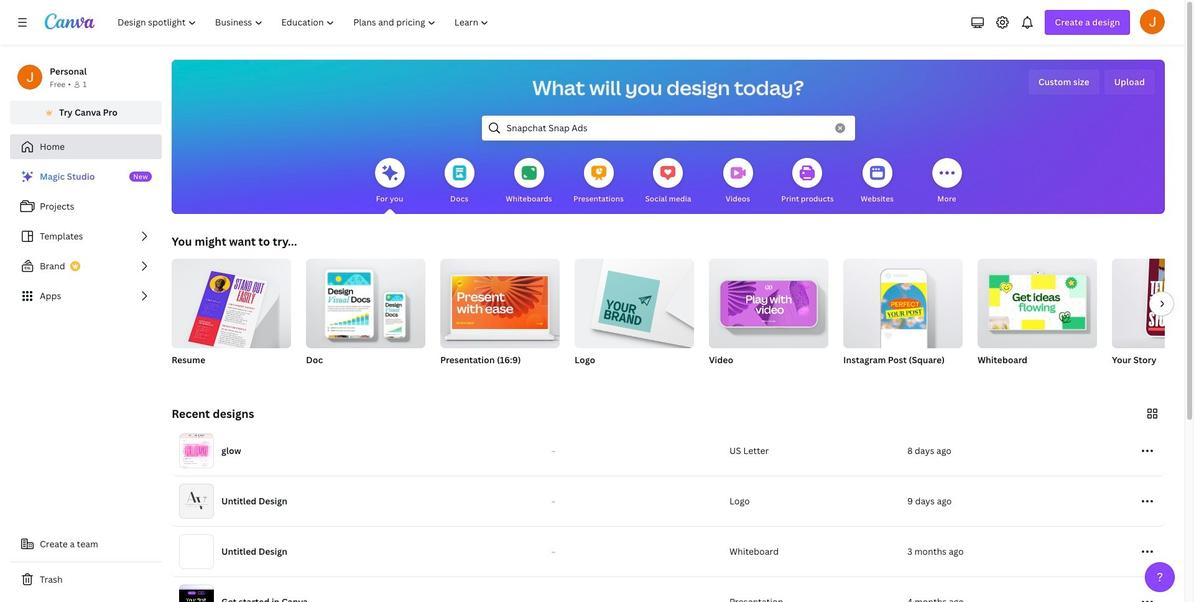 Task type: locate. For each thing, give the bounding box(es) containing it.
group
[[1112, 251, 1194, 382], [1112, 251, 1194, 348], [306, 254, 425, 382], [306, 254, 425, 348], [440, 254, 560, 382], [440, 254, 560, 348], [575, 254, 694, 382], [575, 254, 694, 348], [709, 254, 828, 382], [709, 254, 828, 348], [843, 254, 963, 382], [843, 254, 963, 348], [978, 254, 1097, 382], [978, 254, 1097, 348], [172, 259, 291, 382]]

top level navigation element
[[109, 10, 500, 35]]

list
[[10, 164, 162, 309]]

jeremy miller image
[[1140, 9, 1165, 34]]

None search field
[[482, 116, 855, 141]]



Task type: describe. For each thing, give the bounding box(es) containing it.
Search search field
[[507, 116, 828, 140]]



Task type: vqa. For each thing, say whether or not it's contained in the screenshot.
Clear (1) Clear
no



